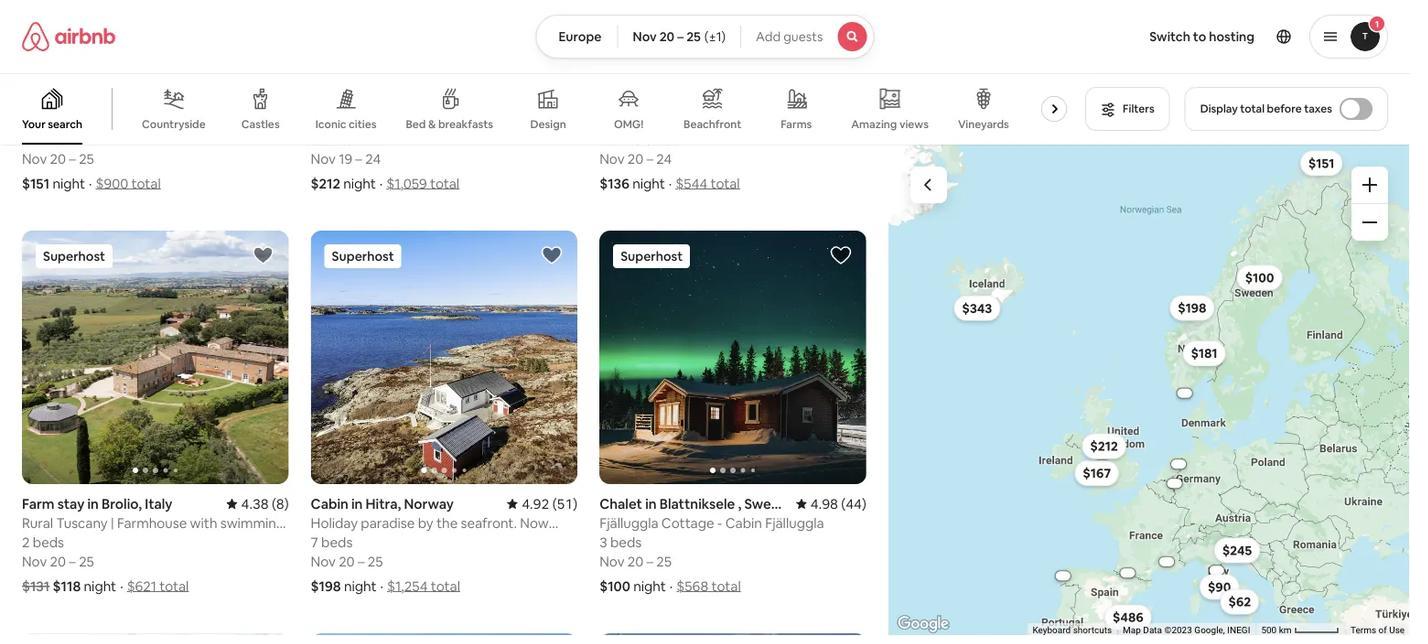 Task type: describe. For each thing, give the bounding box(es) containing it.
home for sarnest
[[22, 92, 61, 110]]

brolio,
[[102, 495, 142, 513]]

farm
[[22, 495, 54, 513]]

$1,059
[[387, 174, 427, 192]]

3 inside home in cumbria, uk the theobold suite stone cross mansion 3 beds nov 19 – 24 $212 night · $1,059 total
[[311, 130, 319, 148]]

profile element
[[897, 0, 1389, 73]]

2 beds nov 20 – 25 $131 $118 night · $621 total
[[22, 533, 189, 595]]

cabin in hitra, norway
[[311, 495, 454, 513]]

group for fjälluggla cottage - cabin fjälluggla 3 beds nov 20 – 25 $100 night · $568 total
[[600, 231, 867, 484]]

switch
[[1150, 28, 1191, 45]]

italy
[[145, 495, 173, 513]]

uk
[[429, 92, 448, 110]]

of
[[1379, 625, 1387, 636]]

terms
[[1351, 625, 1377, 636]]

bed
[[406, 117, 426, 131]]

$181
[[1191, 345, 1218, 362]]

4.92 (51)
[[522, 495, 578, 513]]

$198 button
[[1170, 295, 1215, 321]]

add guests
[[756, 28, 823, 45]]

beds inside home in cumbria, uk the theobold suite stone cross mansion 3 beds nov 19 – 24 $212 night · $1,059 total
[[322, 130, 353, 148]]

4.92
[[522, 495, 550, 513]]

25 left (±1)
[[687, 28, 701, 45]]

beds inside '7 beds nov 20 – 25 $198 night · $1,254 total'
[[321, 533, 353, 551]]

- inside fjälluggla cottage - cabin fjälluggla 3 beds nov 20 – 25 $100 night · $568 total
[[717, 514, 723, 532]]

4.8 (15)
[[241, 92, 289, 110]]

7 beds nov 20 – 25 $198 night · $1,254 total
[[311, 533, 460, 595]]

add to wishlist: farm stay in brolio, italy image
[[252, 244, 274, 266]]

- inside home in honningsvåg, norway sarnest - designed with nature 6 beds nov 20 – 25 $151 night · $900 total
[[75, 111, 80, 129]]

· inside '7 beds nov 20 – 25 $198 night · $1,254 total'
[[380, 577, 384, 595]]

zoom out image
[[1363, 215, 1378, 230]]

$90 button
[[1200, 574, 1240, 600]]

use
[[1390, 625, 1405, 636]]

$212 inside home in cumbria, uk the theobold suite stone cross mansion 3 beds nov 19 – 24 $212 night · $1,059 total
[[311, 174, 341, 192]]

theobold
[[338, 111, 399, 129]]

4.96 out of 5 average rating,  45 reviews image
[[796, 92, 867, 110]]

filters
[[1123, 102, 1155, 116]]

europe
[[559, 28, 602, 45]]

20 inside home in honningsvåg, norway sarnest - designed with nature 6 beds nov 20 – 25 $151 night · $900 total
[[50, 150, 66, 168]]

$1,059 total button
[[387, 174, 460, 192]]

(±1)
[[705, 28, 726, 45]]

map
[[1123, 625, 1141, 636]]

oak-uk36258 (uk36258) 1 double bed nov 20 – 24 $136 night · $544 total
[[600, 111, 750, 192]]

$151 button
[[1301, 150, 1343, 176]]

countryside
[[142, 117, 206, 131]]

$621 total button
[[127, 577, 189, 595]]

inegi
[[1228, 625, 1251, 636]]

your
[[22, 117, 46, 131]]

– inside fjälluggla cottage - cabin fjälluggla 3 beds nov 20 – 25 $100 night · $568 total
[[647, 552, 654, 570]]

· inside oak-uk36258 (uk36258) 1 double bed nov 20 – 24 $136 night · $544 total
[[669, 174, 672, 192]]

zoom in image
[[1363, 178, 1378, 192]]

24 inside home in cumbria, uk the theobold suite stone cross mansion 3 beds nov 19 – 24 $212 night · $1,059 total
[[365, 150, 381, 168]]

double
[[608, 130, 652, 148]]

data
[[1143, 625, 1162, 636]]

to
[[1193, 28, 1207, 45]]

– inside search box
[[677, 28, 684, 45]]

$544 total button
[[676, 174, 740, 192]]

4.38 out of 5 average rating,  8 reviews image
[[227, 495, 289, 513]]

$100 button
[[1237, 265, 1283, 291]]

taxes
[[1305, 102, 1333, 116]]

design
[[530, 117, 566, 131]]

· inside home in cumbria, uk the theobold suite stone cross mansion 3 beds nov 19 – 24 $212 night · $1,059 total
[[380, 174, 383, 192]]

$198 inside '7 beds nov 20 – 25 $198 night · $1,254 total'
[[311, 577, 341, 595]]

$245 button
[[1214, 538, 1261, 563]]

– inside home in honningsvåg, norway sarnest - designed with nature 6 beds nov 20 – 25 $151 night · $900 total
[[69, 150, 76, 168]]

in for home in honningsvåg, norway sarnest - designed with nature 6 beds nov 20 – 25 $151 night · $900 total
[[64, 92, 75, 110]]

terms of use
[[1351, 625, 1405, 636]]

25 inside home in honningsvåg, norway sarnest - designed with nature 6 beds nov 20 – 25 $151 night · $900 total
[[79, 150, 94, 168]]

in right 'stay'
[[87, 495, 99, 513]]

norway for home in honningsvåg, norway sarnest - designed with nature 6 beds nov 20 – 25 $151 night · $900 total
[[169, 92, 219, 110]]

add to wishlist: cabin in hitra, norway image
[[541, 244, 563, 266]]

(uk36258)
[[687, 111, 750, 129]]

shortcuts
[[1073, 625, 1112, 636]]

night inside 2 beds nov 20 – 25 $131 $118 night · $621 total
[[84, 577, 116, 595]]

4.98 out of 5 average rating,  44 reviews image
[[796, 495, 867, 513]]

hosting
[[1209, 28, 1255, 45]]

2 fjälluggla from the left
[[765, 514, 824, 532]]

km
[[1279, 625, 1292, 636]]

total inside 2 beds nov 20 – 25 $131 $118 night · $621 total
[[159, 577, 189, 595]]

20 inside '7 beds nov 20 – 25 $198 night · $1,254 total'
[[339, 552, 355, 570]]

bed & breakfasts
[[406, 117, 493, 131]]

fjälluggla cottage - cabin fjälluggla 3 beds nov 20 – 25 $100 night · $568 total
[[600, 514, 824, 595]]

oak-
[[600, 111, 630, 129]]

cabin inside fjälluggla cottage - cabin fjälluggla 3 beds nov 20 – 25 $100 night · $568 total
[[726, 514, 762, 532]]

(44)
[[841, 495, 867, 513]]

beds inside fjälluggla cottage - cabin fjälluggla 3 beds nov 20 – 25 $100 night · $568 total
[[610, 533, 642, 551]]

4.8
[[241, 92, 261, 110]]

cities
[[349, 117, 377, 131]]

· inside home in honningsvåg, norway sarnest - designed with nature 6 beds nov 20 – 25 $151 night · $900 total
[[89, 174, 92, 192]]

4.98
[[811, 495, 838, 513]]

home in cumbria, uk the theobold suite stone cross mansion 3 beds nov 19 – 24 $212 night · $1,059 total
[[311, 92, 567, 192]]

500
[[1262, 625, 1277, 636]]

home for the
[[311, 92, 350, 110]]

&
[[428, 117, 436, 131]]

display total before taxes button
[[1185, 87, 1389, 131]]

europe button
[[536, 15, 618, 59]]

24 inside oak-uk36258 (uk36258) 1 double bed nov 20 – 24 $136 night · $544 total
[[657, 150, 672, 168]]

in for home in cumbria, uk the theobold suite stone cross mansion 3 beds nov 19 – 24 $212 night · $1,059 total
[[353, 92, 364, 110]]

$151 inside home in honningsvåg, norway sarnest - designed with nature 6 beds nov 20 – 25 $151 night · $900 total
[[22, 174, 50, 192]]

4.38
[[241, 495, 269, 513]]

google,
[[1195, 625, 1225, 636]]

beds inside home in honningsvåg, norway sarnest - designed with nature 6 beds nov 20 – 25 $151 night · $900 total
[[33, 130, 64, 148]]

the
[[311, 111, 335, 129]]

total inside home in honningsvåg, norway sarnest - designed with nature 6 beds nov 20 – 25 $151 night · $900 total
[[131, 174, 161, 192]]

0 horizontal spatial cabin
[[311, 495, 349, 513]]

20 inside fjälluggla cottage - cabin fjälluggla 3 beds nov 20 – 25 $100 night · $568 total
[[628, 552, 644, 570]]

$1,254
[[387, 577, 428, 595]]



Task type: vqa. For each thing, say whether or not it's contained in the screenshot.
$486 button
yes



Task type: locate. For each thing, give the bounding box(es) containing it.
iconic
[[316, 117, 346, 131]]

25 down search
[[79, 150, 94, 168]]

· left $621
[[120, 577, 123, 595]]

– inside '7 beds nov 20 – 25 $198 night · $1,254 total'
[[358, 552, 365, 570]]

display total before taxes
[[1201, 102, 1333, 116]]

$212 button
[[1082, 433, 1127, 459]]

cumbria,
[[367, 92, 426, 110]]

night right $136 on the top left of page
[[633, 174, 665, 192]]

0 vertical spatial $151
[[1309, 155, 1335, 171]]

amazing views
[[852, 117, 929, 131]]

· left $1,254
[[380, 577, 384, 595]]

- right sarnest
[[75, 111, 80, 129]]

nature
[[176, 111, 219, 129]]

norway up nature
[[169, 92, 219, 110]]

1 button
[[1310, 15, 1389, 59]]

1 vertical spatial $100
[[600, 577, 631, 595]]

before
[[1267, 102, 1302, 116]]

0 horizontal spatial 24
[[365, 150, 381, 168]]

night inside '7 beds nov 20 – 25 $198 night · $1,254 total'
[[344, 577, 377, 595]]

in for cabin in hitra, norway
[[352, 495, 363, 513]]

1 horizontal spatial $198
[[1178, 300, 1207, 316]]

$151 down 6
[[22, 174, 50, 192]]

in up the 'theobold'
[[353, 92, 364, 110]]

in inside home in cumbria, uk the theobold suite stone cross mansion 3 beds nov 19 – 24 $212 night · $1,059 total
[[353, 92, 364, 110]]

total right $1,254
[[431, 577, 460, 595]]

0 vertical spatial norway
[[169, 92, 219, 110]]

fjälluggla down 4.98
[[765, 514, 824, 532]]

night right $118 in the left of the page
[[84, 577, 116, 595]]

norway for cabin in hitra, norway
[[404, 495, 454, 513]]

total inside '7 beds nov 20 – 25 $198 night · $1,254 total'
[[431, 577, 460, 595]]

0 horizontal spatial $212
[[311, 174, 341, 192]]

omg!
[[614, 117, 644, 131]]

$100 inside fjälluggla cottage - cabin fjälluggla 3 beds nov 20 – 25 $100 night · $568 total
[[600, 577, 631, 595]]

$100 inside $100 button
[[1245, 269, 1275, 286]]

group
[[0, 73, 1090, 145], [22, 231, 289, 484], [311, 231, 578, 484], [600, 231, 867, 484]]

castles
[[241, 117, 280, 131]]

1 horizontal spatial home
[[311, 92, 350, 110]]

beachfront
[[684, 117, 742, 131]]

0 horizontal spatial $151
[[22, 174, 50, 192]]

$62
[[1229, 594, 1251, 610]]

$212 inside 'button'
[[1090, 438, 1118, 455]]

(15)
[[264, 92, 289, 110]]

25
[[687, 28, 701, 45], [79, 150, 94, 168], [79, 552, 94, 570], [368, 552, 383, 570], [657, 552, 672, 570]]

0 horizontal spatial 1
[[600, 130, 605, 148]]

bed
[[655, 130, 680, 148]]

total right $544
[[711, 174, 740, 192]]

total right $621
[[159, 577, 189, 595]]

0 horizontal spatial -
[[75, 111, 80, 129]]

$151
[[1309, 155, 1335, 171], [22, 174, 50, 192]]

0 vertical spatial $212
[[311, 174, 341, 192]]

total inside button
[[1241, 102, 1265, 116]]

$198 up '$181' button
[[1178, 300, 1207, 316]]

home inside home in honningsvåg, norway sarnest - designed with nature 6 beds nov 20 – 25 $151 night · $900 total
[[22, 92, 61, 110]]

$544
[[676, 174, 708, 192]]

night inside home in cumbria, uk the theobold suite stone cross mansion 3 beds nov 19 – 24 $212 night · $1,059 total
[[343, 174, 376, 192]]

your search
[[22, 117, 82, 131]]

1 inside dropdown button
[[1376, 18, 1380, 30]]

· left $1,059 at the left of the page
[[380, 174, 383, 192]]

500 km
[[1262, 625, 1294, 636]]

19
[[339, 150, 352, 168]]

· left $568 at the bottom of the page
[[670, 577, 673, 595]]

– inside oak-uk36258 (uk36258) 1 double bed nov 20 – 24 $136 night · $544 total
[[647, 150, 654, 168]]

night left $568 at the bottom of the page
[[634, 577, 666, 595]]

designed
[[83, 111, 143, 129]]

(8)
[[272, 495, 289, 513]]

nov inside oak-uk36258 (uk36258) 1 double bed nov 20 – 24 $136 night · $544 total
[[600, 150, 625, 168]]

$198 inside button
[[1178, 300, 1207, 316]]

25 inside '7 beds nov 20 – 25 $198 night · $1,254 total'
[[368, 552, 383, 570]]

1 vertical spatial 3
[[600, 533, 607, 551]]

$1,254 total button
[[387, 577, 460, 595]]

©2023
[[1165, 625, 1192, 636]]

1 vertical spatial cabin
[[726, 514, 762, 532]]

500 km button
[[1256, 623, 1345, 636]]

total right $1,059 at the left of the page
[[430, 174, 460, 192]]

· inside fjälluggla cottage - cabin fjälluggla 3 beds nov 20 – 25 $100 night · $568 total
[[670, 577, 673, 595]]

0 vertical spatial 1
[[1376, 18, 1380, 30]]

0 horizontal spatial $198
[[311, 577, 341, 595]]

suite
[[402, 111, 434, 129]]

1 vertical spatial $212
[[1090, 438, 1118, 455]]

1 horizontal spatial $212
[[1090, 438, 1118, 455]]

guests
[[784, 28, 823, 45]]

None search field
[[536, 15, 875, 59]]

group containing iconic cities
[[0, 73, 1090, 145]]

in left the hitra,
[[352, 495, 363, 513]]

keyboard shortcuts button
[[1033, 624, 1112, 636]]

0 vertical spatial $100
[[1245, 269, 1275, 286]]

· left $544
[[669, 174, 672, 192]]

1 horizontal spatial 3
[[600, 533, 607, 551]]

total left before
[[1241, 102, 1265, 116]]

$136
[[600, 174, 630, 192]]

1
[[1376, 18, 1380, 30], [600, 130, 605, 148]]

$151 inside button
[[1309, 155, 1335, 171]]

- right cottage
[[717, 514, 723, 532]]

farm stay in brolio, italy
[[22, 495, 173, 513]]

hitra,
[[366, 495, 401, 513]]

fjälluggla
[[600, 514, 659, 532], [765, 514, 824, 532]]

views
[[900, 117, 929, 131]]

1 vertical spatial 1
[[600, 130, 605, 148]]

(51)
[[553, 495, 578, 513]]

group for 2 beds nov 20 – 25 $131 $118 night · $621 total
[[22, 231, 289, 484]]

home up sarnest
[[22, 92, 61, 110]]

0 horizontal spatial 3
[[311, 130, 319, 148]]

google image
[[893, 612, 954, 636]]

1 home from the left
[[22, 92, 61, 110]]

· left $900
[[89, 174, 92, 192]]

beds
[[33, 130, 64, 148], [322, 130, 353, 148], [33, 533, 64, 551], [321, 533, 353, 551], [610, 533, 642, 551]]

night left $900
[[53, 174, 85, 192]]

$621
[[127, 577, 156, 595]]

add
[[756, 28, 781, 45]]

total inside home in cumbria, uk the theobold suite stone cross mansion 3 beds nov 19 – 24 $212 night · $1,059 total
[[430, 174, 460, 192]]

in up search
[[64, 92, 75, 110]]

0 horizontal spatial home
[[22, 92, 61, 110]]

none search field containing europe
[[536, 15, 875, 59]]

cross
[[477, 111, 512, 129]]

3 inside fjälluggla cottage - cabin fjälluggla 3 beds nov 20 – 25 $100 night · $568 total
[[600, 533, 607, 551]]

25 inside fjälluggla cottage - cabin fjälluggla 3 beds nov 20 – 25 $100 night · $568 total
[[657, 552, 672, 570]]

stone
[[437, 111, 474, 129]]

home inside home in cumbria, uk the theobold suite stone cross mansion 3 beds nov 19 – 24 $212 night · $1,059 total
[[311, 92, 350, 110]]

25 inside 2 beds nov 20 – 25 $131 $118 night · $621 total
[[79, 552, 94, 570]]

total right $900
[[131, 174, 161, 192]]

$167
[[1083, 465, 1111, 482]]

$900 total button
[[96, 174, 161, 192]]

0 vertical spatial $198
[[1178, 300, 1207, 316]]

home up the
[[311, 92, 350, 110]]

25 down cottage
[[657, 552, 672, 570]]

total right $568 at the bottom of the page
[[712, 577, 741, 595]]

20 inside 2 beds nov 20 – 25 $131 $118 night · $621 total
[[50, 552, 66, 570]]

– inside 2 beds nov 20 – 25 $131 $118 night · $621 total
[[69, 552, 76, 570]]

$198 down 7
[[311, 577, 341, 595]]

honningsvåg,
[[78, 92, 166, 110]]

norway
[[169, 92, 219, 110], [404, 495, 454, 513]]

1 horizontal spatial 24
[[657, 150, 672, 168]]

2 24 from the left
[[657, 150, 672, 168]]

25 down 'cabin in hitra, norway'
[[368, 552, 383, 570]]

night down 19
[[343, 174, 376, 192]]

$486
[[1113, 609, 1144, 626]]

0 vertical spatial cabin
[[311, 495, 349, 513]]

0 horizontal spatial $100
[[600, 577, 631, 595]]

$181 button
[[1183, 341, 1226, 366]]

7
[[311, 533, 318, 551]]

$245
[[1223, 542, 1252, 559]]

24 right 19
[[365, 150, 381, 168]]

total inside fjälluggla cottage - cabin fjälluggla 3 beds nov 20 – 25 $100 night · $568 total
[[712, 577, 741, 595]]

1 inside oak-uk36258 (uk36258) 1 double bed nov 20 – 24 $136 night · $544 total
[[600, 130, 605, 148]]

norway right the hitra,
[[404, 495, 454, 513]]

farms
[[781, 117, 812, 131]]

stay
[[57, 495, 84, 513]]

2 home from the left
[[311, 92, 350, 110]]

1 horizontal spatial $100
[[1245, 269, 1275, 286]]

4.92 out of 5 average rating,  51 reviews image
[[507, 495, 578, 513]]

switch to hosting link
[[1139, 17, 1266, 56]]

cabin up 7
[[311, 495, 349, 513]]

1 horizontal spatial $151
[[1309, 155, 1335, 171]]

fjälluggla left cottage
[[600, 514, 659, 532]]

add to wishlist: chalet in blattniksele , sweden image
[[830, 244, 852, 266]]

sarnest
[[22, 111, 72, 129]]

1 vertical spatial norway
[[404, 495, 454, 513]]

nov inside 2 beds nov 20 – 25 $131 $118 night · $621 total
[[22, 552, 47, 570]]

1 vertical spatial $198
[[311, 577, 341, 595]]

0 vertical spatial -
[[75, 111, 80, 129]]

· inside 2 beds nov 20 – 25 $131 $118 night · $621 total
[[120, 577, 123, 595]]

night inside fjälluggla cottage - cabin fjälluggla 3 beds nov 20 – 25 $100 night · $568 total
[[634, 577, 666, 595]]

$151 down taxes
[[1309, 155, 1335, 171]]

switch to hosting
[[1150, 28, 1255, 45]]

$90
[[1208, 579, 1231, 595]]

group for 7 beds nov 20 – 25 $198 night · $1,254 total
[[311, 231, 578, 484]]

nov inside '7 beds nov 20 – 25 $198 night · $1,254 total'
[[311, 552, 336, 570]]

1 vertical spatial -
[[717, 514, 723, 532]]

night inside home in honningsvåg, norway sarnest - designed with nature 6 beds nov 20 – 25 $151 night · $900 total
[[53, 174, 85, 192]]

beds inside 2 beds nov 20 – 25 $131 $118 night · $621 total
[[33, 533, 64, 551]]

4.38 (8)
[[241, 495, 289, 513]]

20 inside oak-uk36258 (uk36258) 1 double bed nov 20 – 24 $136 night · $544 total
[[628, 150, 644, 168]]

0 horizontal spatial norway
[[169, 92, 219, 110]]

1 24 from the left
[[365, 150, 381, 168]]

in inside home in honningsvåg, norway sarnest - designed with nature 6 beds nov 20 – 25 $151 night · $900 total
[[64, 92, 75, 110]]

terms of use link
[[1351, 625, 1405, 636]]

1 horizontal spatial fjälluggla
[[765, 514, 824, 532]]

google map
showing 31 stays. region
[[889, 145, 1411, 636]]

vineyards
[[958, 117, 1010, 131]]

night left $1,254
[[344, 577, 377, 595]]

– inside home in cumbria, uk the theobold suite stone cross mansion 3 beds nov 19 – 24 $212 night · $1,059 total
[[355, 150, 362, 168]]

$212 up the $167
[[1090, 438, 1118, 455]]

nov inside home in honningsvåg, norway sarnest - designed with nature 6 beds nov 20 – 25 $151 night · $900 total
[[22, 150, 47, 168]]

$62 button
[[1221, 589, 1260, 615]]

night inside oak-uk36258 (uk36258) 1 double bed nov 20 – 24 $136 night · $544 total
[[633, 174, 665, 192]]

breakfasts
[[438, 117, 493, 131]]

25 up $118 in the left of the page
[[79, 552, 94, 570]]

norway inside home in honningsvåg, norway sarnest - designed with nature 6 beds nov 20 – 25 $151 night · $900 total
[[169, 92, 219, 110]]

cabin right cottage
[[726, 514, 762, 532]]

$343
[[962, 300, 992, 316]]

$212 down 19
[[311, 174, 341, 192]]

4.8 out of 5 average rating,  15 reviews image
[[227, 92, 289, 110]]

1 horizontal spatial norway
[[404, 495, 454, 513]]

$131
[[22, 577, 50, 595]]

1 horizontal spatial cabin
[[726, 514, 762, 532]]

0 vertical spatial 3
[[311, 130, 319, 148]]

nov
[[633, 28, 657, 45], [22, 150, 47, 168], [311, 150, 336, 168], [600, 150, 625, 168], [22, 552, 47, 570], [311, 552, 336, 570], [600, 552, 625, 570]]

nov inside fjälluggla cottage - cabin fjälluggla 3 beds nov 20 – 25 $100 night · $568 total
[[600, 552, 625, 570]]

keyboard shortcuts
[[1033, 625, 1112, 636]]

amazing
[[852, 117, 897, 131]]

$100
[[1245, 269, 1275, 286], [600, 577, 631, 595]]

1 fjälluggla from the left
[[600, 514, 659, 532]]

search
[[48, 117, 82, 131]]

6
[[22, 130, 30, 148]]

$568 total button
[[677, 577, 741, 595]]

total inside oak-uk36258 (uk36258) 1 double bed nov 20 – 24 $136 night · $544 total
[[711, 174, 740, 192]]

nov inside home in cumbria, uk the theobold suite stone cross mansion 3 beds nov 19 – 24 $212 night · $1,059 total
[[311, 150, 336, 168]]

1 vertical spatial $151
[[22, 174, 50, 192]]

1 horizontal spatial -
[[717, 514, 723, 532]]

1 horizontal spatial 1
[[1376, 18, 1380, 30]]

$568
[[677, 577, 709, 595]]

0 horizontal spatial fjälluggla
[[600, 514, 659, 532]]

24 down bed
[[657, 150, 672, 168]]

$212
[[311, 174, 341, 192], [1090, 438, 1118, 455]]

·
[[89, 174, 92, 192], [380, 174, 383, 192], [669, 174, 672, 192], [120, 577, 123, 595], [380, 577, 384, 595], [670, 577, 673, 595]]



